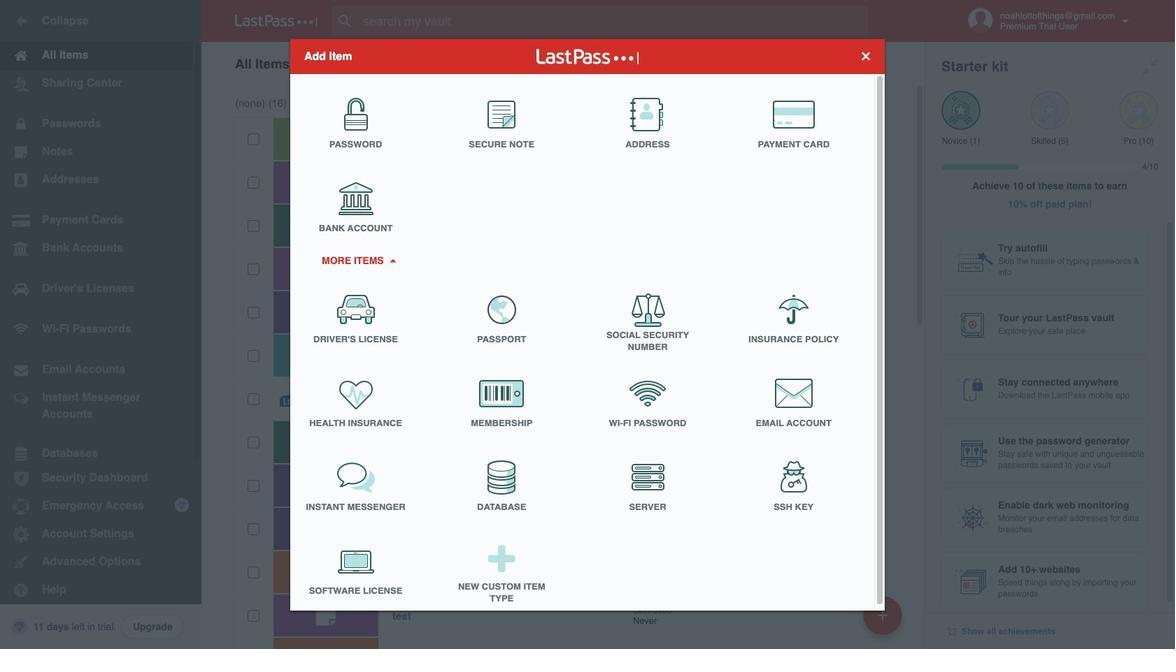 Task type: describe. For each thing, give the bounding box(es) containing it.
vault options navigation
[[201, 42, 925, 84]]

search my vault text field
[[332, 6, 890, 36]]

caret right image
[[388, 259, 397, 262]]

lastpass image
[[235, 15, 318, 27]]



Task type: vqa. For each thing, say whether or not it's contained in the screenshot.
LastPass image on the left of the page
yes



Task type: locate. For each thing, give the bounding box(es) containing it.
Search search field
[[332, 6, 890, 36]]

dialog
[[290, 39, 885, 615]]

main navigation navigation
[[0, 0, 201, 650]]

new item image
[[878, 611, 888, 621]]

new item navigation
[[858, 592, 911, 650]]



